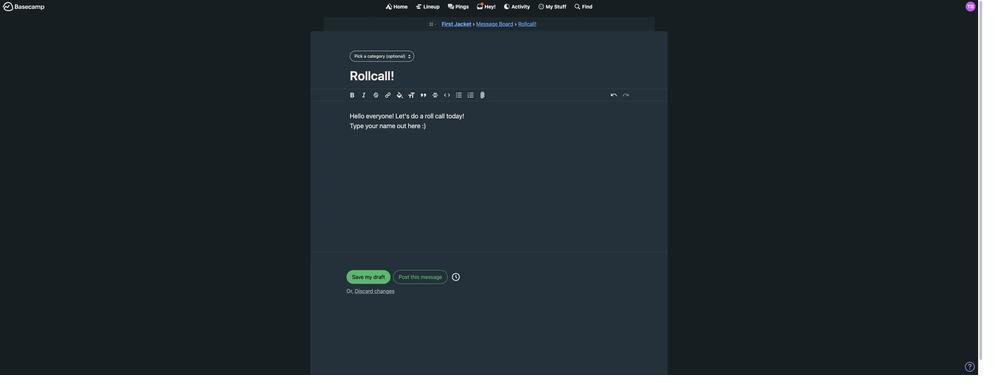 Task type: locate. For each thing, give the bounding box(es) containing it.
lineup
[[423, 3, 440, 9]]

do
[[411, 112, 418, 120]]

pick a category (optional) button
[[350, 51, 414, 62]]

hey! button
[[477, 2, 496, 10]]

board
[[499, 21, 513, 27]]

› right jacket
[[473, 21, 475, 27]]

1 vertical spatial a
[[420, 112, 423, 120]]

1 horizontal spatial a
[[420, 112, 423, 120]]

or, discard changes
[[347, 289, 395, 295]]

a right pick at left
[[364, 54, 366, 59]]

rollcall!
[[518, 21, 536, 27]]

hello everyone! let's do a roll call today! type your name out here :)
[[350, 112, 464, 130]]

activity
[[512, 3, 530, 9]]

Write away… text field
[[330, 102, 648, 245]]

›
[[473, 21, 475, 27], [515, 21, 517, 27]]

stuff
[[554, 3, 566, 9]]

my stuff
[[546, 3, 566, 9]]

changes
[[374, 289, 395, 295]]

rollcall! link
[[518, 21, 536, 27]]

message
[[421, 275, 442, 280]]

first
[[442, 21, 453, 27]]

0 vertical spatial a
[[364, 54, 366, 59]]

:)
[[422, 122, 426, 130]]

find
[[582, 3, 593, 9]]

first jacket link
[[442, 21, 471, 27]]

home link
[[386, 3, 408, 10]]

(optional)
[[386, 54, 405, 59]]

post this message button
[[393, 271, 448, 284]]

here
[[408, 122, 421, 130]]

0 horizontal spatial a
[[364, 54, 366, 59]]

save
[[352, 275, 364, 280]]

first jacket
[[442, 21, 471, 27]]

discard changes link
[[355, 289, 395, 295]]

let's
[[396, 112, 409, 120]]

› right board
[[515, 21, 517, 27]]

1 › from the left
[[473, 21, 475, 27]]

this
[[411, 275, 419, 280]]

my
[[365, 275, 372, 280]]

0 horizontal spatial ›
[[473, 21, 475, 27]]

lineup link
[[416, 3, 440, 10]]

a right do
[[420, 112, 423, 120]]

save my draft button
[[347, 271, 390, 284]]

a
[[364, 54, 366, 59], [420, 112, 423, 120]]

1 horizontal spatial ›
[[515, 21, 517, 27]]



Task type: vqa. For each thing, say whether or not it's contained in the screenshot.
'Peterson' to the bottom
no



Task type: describe. For each thing, give the bounding box(es) containing it.
post this message
[[399, 275, 442, 280]]

save my draft
[[352, 275, 385, 280]]

call
[[435, 112, 445, 120]]

activity link
[[504, 3, 530, 10]]

message board link
[[476, 21, 513, 27]]

2 › from the left
[[515, 21, 517, 27]]

or,
[[347, 289, 353, 295]]

type
[[350, 122, 364, 130]]

today!
[[446, 112, 464, 120]]

› message board › rollcall!
[[473, 21, 536, 27]]

a inside button
[[364, 54, 366, 59]]

roll
[[425, 112, 434, 120]]

discard
[[355, 289, 373, 295]]

Type a title… text field
[[350, 68, 628, 83]]

pick a category (optional)
[[354, 54, 405, 59]]

name
[[380, 122, 395, 130]]

category
[[367, 54, 385, 59]]

home
[[394, 3, 408, 9]]

schedule this to post later image
[[452, 274, 460, 281]]

hey!
[[485, 3, 496, 9]]

post
[[399, 275, 409, 280]]

out
[[397, 122, 406, 130]]

my
[[546, 3, 553, 9]]

draft
[[373, 275, 385, 280]]

main element
[[0, 0, 978, 13]]

find button
[[574, 3, 593, 10]]

my stuff button
[[538, 3, 566, 10]]

everyone!
[[366, 112, 394, 120]]

hello
[[350, 112, 364, 120]]

your
[[365, 122, 378, 130]]

tyler black image
[[966, 2, 976, 11]]

a inside hello everyone! let's do a roll call today! type your name out here :)
[[420, 112, 423, 120]]

pings button
[[448, 3, 469, 10]]

jacket
[[454, 21, 471, 27]]

pings
[[455, 3, 469, 9]]

switch accounts image
[[3, 2, 45, 12]]

message
[[476, 21, 498, 27]]

pick
[[354, 54, 363, 59]]



